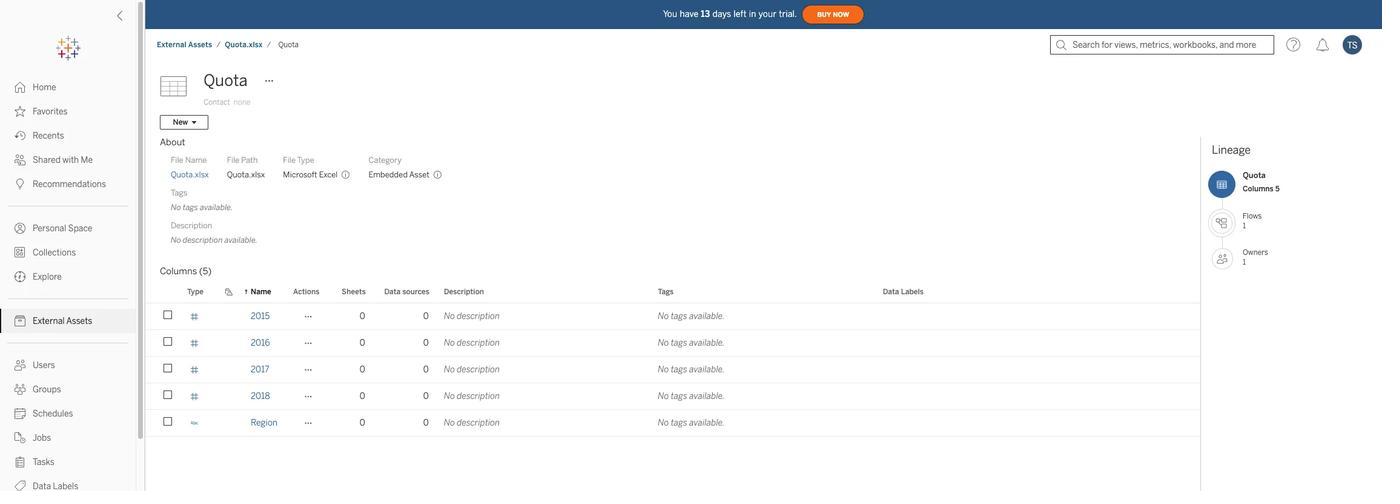 Task type: vqa. For each thing, say whether or not it's contained in the screenshot.
first the /
yes



Task type: locate. For each thing, give the bounding box(es) containing it.
quota.xlsx link
[[224, 40, 263, 50], [171, 170, 209, 181]]

columns left (5)
[[160, 266, 197, 277]]

no description for region
[[444, 418, 500, 428]]

recents
[[33, 131, 64, 141]]

0 horizontal spatial /
[[217, 41, 221, 49]]

category
[[369, 156, 402, 165]]

0 horizontal spatial description
[[171, 221, 212, 230]]

left
[[734, 9, 747, 19]]

0 vertical spatial external
[[157, 41, 187, 49]]

available. inside 'tags no tags available.'
[[200, 203, 233, 212]]

1 vertical spatial external
[[33, 316, 65, 327]]

assets
[[188, 41, 212, 49], [66, 316, 92, 327]]

columns
[[1243, 184, 1274, 193], [160, 266, 197, 277]]

new button
[[160, 115, 208, 130]]

0 vertical spatial 1
[[1243, 221, 1246, 230]]

type inside grid
[[187, 287, 204, 296]]

2 vertical spatial quota
[[1243, 171, 1266, 180]]

0 horizontal spatial columns
[[160, 266, 197, 277]]

3 no tags available. from the top
[[658, 365, 725, 375]]

description for description
[[444, 287, 484, 296]]

name up 2015
[[251, 287, 271, 296]]

0 horizontal spatial file
[[171, 156, 183, 165]]

favorites
[[33, 107, 68, 117]]

1 down 'flows'
[[1243, 221, 1246, 230]]

4 no description from the top
[[444, 391, 500, 402]]

quota.xlsx down the path
[[227, 170, 265, 179]]

available. for 2018
[[689, 391, 725, 402]]

1 no tags available. from the top
[[658, 311, 725, 322]]

flows 1
[[1243, 212, 1262, 230]]

no inside description no description available.
[[171, 236, 181, 245]]

2 1 from the top
[[1243, 258, 1246, 266]]

3 row from the top
[[145, 357, 1201, 385]]

0 horizontal spatial type
[[187, 287, 204, 296]]

1 horizontal spatial type
[[297, 156, 314, 165]]

1 for flows 1
[[1243, 221, 1246, 230]]

quota.xlsx link up 'tags no tags available.'
[[171, 170, 209, 181]]

data
[[384, 287, 401, 296], [883, 287, 899, 296]]

description
[[171, 221, 212, 230], [444, 287, 484, 296]]

type up microsoft excel
[[297, 156, 314, 165]]

1 horizontal spatial quota
[[278, 41, 299, 49]]

personal space link
[[0, 216, 136, 240]]

available. for region
[[689, 418, 725, 428]]

2018 link
[[251, 383, 270, 409]]

quota.xlsx link left quota element
[[224, 40, 263, 50]]

assets up table image
[[188, 41, 212, 49]]

1 down owners
[[1243, 258, 1246, 266]]

0 horizontal spatial external assets link
[[0, 309, 136, 333]]

5 row from the top
[[145, 410, 1201, 438]]

available.
[[200, 203, 233, 212], [224, 236, 258, 245], [689, 311, 725, 322], [689, 338, 725, 348], [689, 365, 725, 375], [689, 391, 725, 402], [689, 418, 725, 428]]

1 no description from the top
[[444, 311, 500, 322]]

4 row from the top
[[145, 383, 1201, 411]]

row containing 2015
[[145, 303, 1201, 331]]

4 integer image from the top
[[190, 392, 199, 401]]

1 horizontal spatial columns
[[1243, 184, 1274, 193]]

0 horizontal spatial data
[[384, 287, 401, 296]]

tags no tags available.
[[171, 188, 233, 212]]

assets inside the main navigation. press the up and down arrow keys to access links. element
[[66, 316, 92, 327]]

description for region
[[457, 418, 500, 428]]

file path quota.xlsx
[[227, 156, 265, 179]]

no tags available. for 2017
[[658, 365, 725, 375]]

jobs
[[33, 433, 51, 443]]

users link
[[0, 353, 136, 377]]

no description for 2015
[[444, 311, 500, 322]]

1 integer image from the top
[[190, 312, 199, 321]]

1 vertical spatial quota
[[204, 71, 248, 90]]

2 row from the top
[[145, 330, 1201, 358]]

2 no tags available. from the top
[[658, 338, 725, 348]]

0 horizontal spatial assets
[[66, 316, 92, 327]]

2 data from the left
[[883, 287, 899, 296]]

3 no description from the top
[[444, 365, 500, 375]]

name
[[185, 156, 207, 165], [251, 287, 271, 296]]

1 inside owners 1
[[1243, 258, 1246, 266]]

row containing 2017
[[145, 357, 1201, 385]]

columns left 5 on the top of page
[[1243, 184, 1274, 193]]

data sources
[[384, 287, 429, 296]]

0 vertical spatial external assets link
[[156, 40, 213, 50]]

you have 13 days left in your trial.
[[663, 9, 797, 19]]

0 vertical spatial tags
[[171, 188, 187, 197]]

tags inside 'tags no tags available.'
[[171, 188, 187, 197]]

home
[[33, 82, 56, 93]]

file up microsoft
[[283, 156, 296, 165]]

tasks link
[[0, 450, 136, 474]]

1 1 from the top
[[1243, 221, 1246, 230]]

description down 'tags no tags available.'
[[171, 221, 212, 230]]

tasks
[[33, 457, 54, 468]]

space
[[68, 224, 92, 234]]

schedules link
[[0, 402, 136, 426]]

no description for 2016
[[444, 338, 500, 348]]

(5)
[[199, 266, 212, 277]]

integer image
[[190, 312, 199, 321], [190, 339, 199, 347], [190, 366, 199, 374], [190, 392, 199, 401]]

assets up users link at the left bottom of page
[[66, 316, 92, 327]]

recommendations link
[[0, 172, 136, 196]]

embedded asset
[[369, 170, 429, 179]]

0 vertical spatial description
[[171, 221, 212, 230]]

available. for 2016
[[689, 338, 725, 348]]

row group containing 2015
[[145, 303, 1201, 438]]

data for data sources
[[384, 287, 401, 296]]

quota inside quota columns 5
[[1243, 171, 1266, 180]]

file
[[171, 156, 183, 165], [227, 156, 239, 165], [283, 156, 296, 165]]

0 vertical spatial assets
[[188, 41, 212, 49]]

3 file from the left
[[283, 156, 296, 165]]

1 file from the left
[[171, 156, 183, 165]]

description inside description no description available.
[[171, 221, 212, 230]]

external for external assets / quota.xlsx /
[[157, 41, 187, 49]]

no
[[171, 203, 181, 212], [171, 236, 181, 245], [444, 311, 455, 322], [658, 311, 669, 322], [444, 338, 455, 348], [658, 338, 669, 348], [444, 365, 455, 375], [658, 365, 669, 375], [444, 391, 455, 402], [658, 391, 669, 402], [444, 418, 455, 428], [658, 418, 669, 428]]

in
[[749, 9, 756, 19]]

1 horizontal spatial name
[[251, 287, 271, 296]]

sources
[[402, 287, 429, 296]]

0 horizontal spatial name
[[185, 156, 207, 165]]

5 no description from the top
[[444, 418, 500, 428]]

/
[[217, 41, 221, 49], [267, 41, 271, 49]]

1 inside the flows 1
[[1243, 221, 1246, 230]]

external assets link up table image
[[156, 40, 213, 50]]

file left the path
[[227, 156, 239, 165]]

external up table image
[[157, 41, 187, 49]]

data left sources
[[384, 287, 401, 296]]

description inside grid
[[444, 287, 484, 296]]

description
[[183, 236, 223, 245], [457, 311, 500, 322], [457, 338, 500, 348], [457, 365, 500, 375], [457, 391, 500, 402], [457, 418, 500, 428]]

0
[[360, 311, 365, 322], [423, 311, 429, 322], [360, 338, 365, 348], [423, 338, 429, 348], [360, 365, 365, 375], [423, 365, 429, 375], [360, 391, 365, 402], [423, 391, 429, 402], [360, 418, 365, 428], [423, 418, 429, 428]]

1 horizontal spatial quota.xlsx link
[[224, 40, 263, 50]]

1 horizontal spatial file
[[227, 156, 239, 165]]

file inside file path quota.xlsx
[[227, 156, 239, 165]]

external assets link down explore link
[[0, 309, 136, 333]]

1 horizontal spatial external
[[157, 41, 187, 49]]

columns (5)
[[160, 266, 212, 277]]

available. inside description no description available.
[[224, 236, 258, 245]]

columns inside quota columns 5
[[1243, 184, 1274, 193]]

available. for 2015
[[689, 311, 725, 322]]

type
[[297, 156, 314, 165], [187, 287, 204, 296]]

this table or file is embedded in the published asset on the server, and you can't create a new workbook from it. files embedded in workbooks aren't shared with other tableau site users. image
[[433, 170, 442, 179]]

file down about
[[171, 156, 183, 165]]

1 horizontal spatial data
[[883, 287, 899, 296]]

0 horizontal spatial quota.xlsx link
[[171, 170, 209, 181]]

row group
[[145, 303, 1201, 438]]

personal
[[33, 224, 66, 234]]

external assets link
[[156, 40, 213, 50], [0, 309, 136, 333]]

1 vertical spatial assets
[[66, 316, 92, 327]]

quota
[[278, 41, 299, 49], [204, 71, 248, 90], [1243, 171, 1266, 180]]

name down about
[[185, 156, 207, 165]]

shared
[[33, 155, 61, 165]]

row
[[145, 303, 1201, 331], [145, 330, 1201, 358], [145, 357, 1201, 385], [145, 383, 1201, 411], [145, 410, 1201, 438]]

1 / from the left
[[217, 41, 221, 49]]

tags
[[171, 188, 187, 197], [658, 287, 674, 296]]

schedules
[[33, 409, 73, 419]]

description no description available.
[[171, 221, 258, 245]]

2 horizontal spatial file
[[283, 156, 296, 165]]

with
[[62, 155, 79, 165]]

1 vertical spatial description
[[444, 287, 484, 296]]

jobs link
[[0, 426, 136, 450]]

/ left quota element
[[267, 41, 271, 49]]

0 vertical spatial name
[[185, 156, 207, 165]]

0 vertical spatial quota.xlsx link
[[224, 40, 263, 50]]

path
[[241, 156, 258, 165]]

1 horizontal spatial assets
[[188, 41, 212, 49]]

no tags available. for 2016
[[658, 338, 725, 348]]

2 file from the left
[[227, 156, 239, 165]]

no description for 2018
[[444, 391, 500, 402]]

contact none
[[204, 98, 250, 107]]

1 data from the left
[[384, 287, 401, 296]]

1 row from the top
[[145, 303, 1201, 331]]

1 vertical spatial tags
[[658, 287, 674, 296]]

external inside external assets link
[[33, 316, 65, 327]]

description right sources
[[444, 287, 484, 296]]

columns image
[[1208, 171, 1236, 198]]

3 integer image from the top
[[190, 366, 199, 374]]

external
[[157, 41, 187, 49], [33, 316, 65, 327]]

1 horizontal spatial tags
[[658, 287, 674, 296]]

1 vertical spatial name
[[251, 287, 271, 296]]

assets for external assets
[[66, 316, 92, 327]]

description inside description no description available.
[[183, 236, 223, 245]]

type down columns (5)
[[187, 287, 204, 296]]

external down explore
[[33, 316, 65, 327]]

2018
[[251, 391, 270, 402]]

grid
[[145, 280, 1201, 491]]

0 vertical spatial columns
[[1243, 184, 1274, 193]]

1 horizontal spatial external assets link
[[156, 40, 213, 50]]

2 horizontal spatial quota
[[1243, 171, 1266, 180]]

data left labels
[[883, 287, 899, 296]]

1 vertical spatial quota.xlsx link
[[171, 170, 209, 181]]

tags inside 'tags no tags available.'
[[183, 203, 198, 212]]

quota.xlsx up 'tags no tags available.'
[[171, 170, 209, 179]]

1 horizontal spatial /
[[267, 41, 271, 49]]

now
[[833, 11, 849, 18]]

/ up contact
[[217, 41, 221, 49]]

0 horizontal spatial external
[[33, 316, 65, 327]]

1 vertical spatial type
[[187, 287, 204, 296]]

2 integer image from the top
[[190, 339, 199, 347]]

excel
[[319, 170, 338, 179]]

available. for 2017
[[689, 365, 725, 375]]

actions
[[293, 287, 320, 296]]

1 horizontal spatial description
[[444, 287, 484, 296]]

your
[[759, 9, 777, 19]]

string image
[[190, 419, 199, 427]]

owners
[[1243, 248, 1268, 257]]

tags
[[183, 203, 198, 212], [671, 311, 687, 322], [671, 338, 687, 348], [671, 365, 687, 375], [671, 391, 687, 402], [671, 418, 687, 428]]

tags for 2015
[[671, 311, 687, 322]]

no description
[[444, 311, 500, 322], [444, 338, 500, 348], [444, 365, 500, 375], [444, 391, 500, 402], [444, 418, 500, 428]]

2 no description from the top
[[444, 338, 500, 348]]

1 vertical spatial 1
[[1243, 258, 1246, 266]]

file inside file name quota.xlsx
[[171, 156, 183, 165]]

file for file path
[[227, 156, 239, 165]]

4 no tags available. from the top
[[658, 391, 725, 402]]

microsoft
[[283, 170, 317, 179]]

5 no tags available. from the top
[[658, 418, 725, 428]]

0 horizontal spatial tags
[[171, 188, 187, 197]]

buy
[[817, 11, 831, 18]]



Task type: describe. For each thing, give the bounding box(es) containing it.
description for description no description available.
[[171, 221, 212, 230]]

no description for 2017
[[444, 365, 500, 375]]

2016
[[251, 338, 270, 348]]

region
[[251, 418, 277, 428]]

shared with me link
[[0, 148, 136, 172]]

external assets / quota.xlsx /
[[157, 41, 271, 49]]

groups
[[33, 385, 61, 395]]

home link
[[0, 75, 136, 99]]

2017
[[251, 365, 269, 375]]

tags for 2016
[[671, 338, 687, 348]]

quota.xlsx left quota element
[[225, 41, 263, 49]]

labels
[[901, 287, 924, 296]]

explore
[[33, 272, 62, 282]]

flows image
[[1212, 213, 1233, 234]]

contact
[[204, 98, 230, 107]]

2 / from the left
[[267, 41, 271, 49]]

13
[[701, 9, 710, 19]]

row containing 2018
[[145, 383, 1201, 411]]

users
[[33, 360, 55, 371]]

explore link
[[0, 265, 136, 289]]

favorites link
[[0, 99, 136, 124]]

days
[[713, 9, 731, 19]]

you
[[663, 9, 677, 19]]

external assets
[[33, 316, 92, 327]]

recents link
[[0, 124, 136, 148]]

description for 2018
[[457, 391, 500, 402]]

collections link
[[0, 240, 136, 265]]

file for file name
[[171, 156, 183, 165]]

this file type can contain multiple tables. image
[[341, 170, 350, 179]]

recommendations
[[33, 179, 106, 190]]

0 horizontal spatial quota
[[204, 71, 248, 90]]

data for data labels
[[883, 287, 899, 296]]

owners 1
[[1243, 248, 1268, 266]]

owners image
[[1212, 248, 1233, 270]]

description for 2016
[[457, 338, 500, 348]]

assets for external assets / quota.xlsx /
[[188, 41, 212, 49]]

quota.xlsx for file name quota.xlsx
[[171, 170, 209, 179]]

about
[[160, 137, 185, 148]]

none
[[234, 98, 250, 107]]

new
[[173, 118, 188, 127]]

tags for 2018
[[671, 391, 687, 402]]

file name quota.xlsx
[[171, 156, 209, 179]]

no inside 'tags no tags available.'
[[171, 203, 181, 212]]

external for external assets
[[33, 316, 65, 327]]

1 for owners 1
[[1243, 258, 1246, 266]]

1 vertical spatial columns
[[160, 266, 197, 277]]

2015
[[251, 311, 270, 322]]

row containing 2016
[[145, 330, 1201, 358]]

integer image for 2017
[[190, 366, 199, 374]]

have
[[680, 9, 699, 19]]

2016 link
[[251, 330, 270, 356]]

description for 2015
[[457, 311, 500, 322]]

asset
[[409, 170, 429, 179]]

name inside file name quota.xlsx
[[185, 156, 207, 165]]

file type
[[283, 156, 314, 165]]

tags for tags no tags available.
[[171, 188, 187, 197]]

sheets
[[342, 287, 366, 296]]

lineage
[[1212, 144, 1251, 157]]

embedded
[[369, 170, 408, 179]]

no tags available. for 2015
[[658, 311, 725, 322]]

me
[[81, 155, 93, 165]]

buy now button
[[802, 5, 864, 24]]

personal space
[[33, 224, 92, 234]]

trial.
[[779, 9, 797, 19]]

integer image for 2018
[[190, 392, 199, 401]]

quota columns 5
[[1243, 171, 1280, 193]]

collections
[[33, 248, 76, 258]]

2017 link
[[251, 357, 269, 383]]

navigation panel element
[[0, 36, 136, 491]]

buy now
[[817, 11, 849, 18]]

row containing region
[[145, 410, 1201, 438]]

flows
[[1243, 212, 1262, 220]]

2015 link
[[251, 303, 270, 330]]

integer image for 2015
[[190, 312, 199, 321]]

quota.xlsx for file path quota.xlsx
[[227, 170, 265, 179]]

main navigation. press the up and down arrow keys to access links. element
[[0, 75, 136, 491]]

5
[[1276, 184, 1280, 193]]

name inside grid
[[251, 287, 271, 296]]

no tags available. for region
[[658, 418, 725, 428]]

data labels
[[883, 287, 924, 296]]

description for 2017
[[457, 365, 500, 375]]

integer image for 2016
[[190, 339, 199, 347]]

groups link
[[0, 377, 136, 402]]

1 vertical spatial external assets link
[[0, 309, 136, 333]]

grid containing 2015
[[145, 280, 1201, 491]]

shared with me
[[33, 155, 93, 165]]

table image
[[160, 68, 196, 105]]

quota element
[[275, 41, 302, 49]]

microsoft excel
[[283, 170, 338, 179]]

Search for views, metrics, workbooks, and more text field
[[1050, 35, 1275, 55]]

tags for tags
[[658, 287, 674, 296]]

0 vertical spatial type
[[297, 156, 314, 165]]

tags for region
[[671, 418, 687, 428]]

0 vertical spatial quota
[[278, 41, 299, 49]]

tags for 2017
[[671, 365, 687, 375]]

no tags available. for 2018
[[658, 391, 725, 402]]

region link
[[251, 410, 277, 436]]



